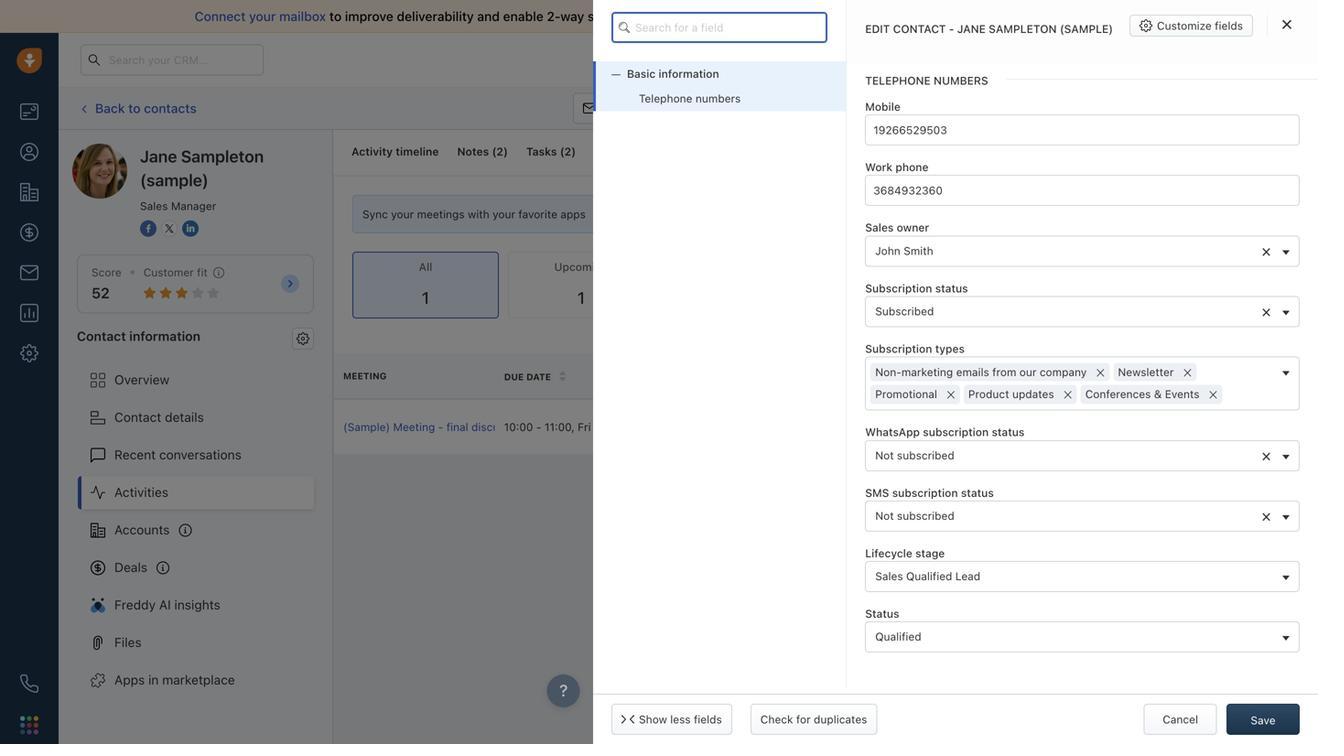 Task type: describe. For each thing, give the bounding box(es) containing it.
john inside dialog
[[876, 244, 901, 257]]

meeting button
[[915, 93, 994, 124]]

fri
[[578, 421, 591, 433]]

mailbox
[[279, 9, 326, 24]]

sales for sales qualified lead
[[876, 570, 904, 583]]

× button for product updates
[[1059, 384, 1078, 404]]

email button
[[573, 93, 638, 124]]

to inside 'link'
[[128, 101, 141, 116]]

import all your sales data link
[[763, 9, 918, 24]]

sms button
[[744, 93, 804, 124]]

whatsapp
[[866, 426, 920, 439]]

notes
[[457, 145, 489, 158]]

save
[[1251, 714, 1276, 727]]

calendar
[[1012, 208, 1058, 221]]

add deal button
[[1145, 93, 1227, 124]]

meeting inside button
[[942, 102, 984, 115]]

discussion
[[472, 421, 526, 433]]

your left mailbox
[[249, 9, 276, 24]]

conversations
[[159, 447, 242, 463]]

and
[[477, 9, 500, 24]]

create custom sales activity link
[[797, 145, 970, 158]]

so
[[918, 9, 932, 24]]

sales for sales manager
[[140, 200, 168, 212]]

subscription for whatsapp
[[923, 426, 989, 439]]

subscribed for whatsapp
[[897, 449, 955, 462]]

0 vertical spatial status
[[936, 282, 969, 295]]

subscribed for sms
[[897, 510, 955, 522]]

tasks ( 2 )
[[527, 145, 576, 158]]

product updates
[[969, 388, 1055, 401]]

(sample) meeting - final discussion about the deal link
[[343, 419, 604, 435]]

&
[[1155, 388, 1162, 401]]

sales owner
[[866, 221, 930, 234]]

lead
[[956, 570, 981, 583]]

freshworks switcher image
[[20, 716, 38, 735]]

trial
[[853, 54, 872, 65]]

1 horizontal spatial telephone numbers
[[866, 74, 989, 87]]

2 for notes ( 2 )
[[497, 145, 504, 158]]

15
[[594, 421, 606, 433]]

add for add deal
[[1172, 102, 1193, 115]]

phone
[[896, 161, 929, 174]]

john smith inside dialog
[[876, 244, 934, 257]]

what's new image
[[1188, 53, 1201, 65]]

subscribed
[[876, 305, 934, 318]]

meeting
[[1247, 261, 1289, 274]]

0 vertical spatial numbers
[[934, 74, 989, 87]]

1 vertical spatial numbers
[[696, 92, 741, 105]]

lifecycle stage
[[866, 547, 945, 560]]

smith inside dialog
[[904, 244, 934, 257]]

10:00
[[504, 421, 533, 433]]

sampleton inside jane sampleton (sample)
[[181, 147, 264, 166]]

edit
[[866, 22, 890, 35]]

(sample) inside dialog
[[1060, 22, 1114, 35]]

call link
[[647, 93, 704, 124]]

sms for sms subscription status
[[866, 487, 890, 499]]

favorite
[[519, 208, 558, 221]]

non-
[[876, 366, 902, 379]]

2 for tasks ( 2 )
[[565, 145, 572, 158]]

connect your mailbox link
[[195, 9, 330, 24]]

due date
[[504, 372, 551, 382]]

close image
[[1283, 19, 1292, 30]]

freddy ai insights
[[114, 598, 220, 613]]

search image
[[619, 20, 637, 35]]

owner
[[897, 221, 930, 234]]

all
[[806, 9, 820, 24]]

2 horizontal spatial to
[[1028, 9, 1040, 24]]

connect for connect apps
[[1089, 261, 1133, 274]]

0 vertical spatial apps
[[561, 208, 586, 221]]

customize fields
[[1158, 19, 1244, 32]]

Search for a field text field
[[612, 12, 828, 43]]

Work phone text field
[[866, 175, 1300, 206]]

office 365 button
[[844, 203, 937, 225]]

mar,
[[609, 421, 632, 433]]

2-
[[547, 9, 561, 24]]

enable
[[503, 9, 544, 24]]

all
[[419, 261, 433, 273]]

sms subscription status
[[866, 487, 994, 499]]

contact for contact details
[[114, 410, 161, 425]]

sync
[[363, 208, 388, 221]]

not for sms
[[876, 510, 894, 522]]

status for sms subscription status
[[961, 487, 994, 499]]

phone element
[[11, 666, 48, 702]]

tasks
[[527, 145, 557, 158]]

freddy
[[114, 598, 156, 613]]

customer fit
[[143, 266, 208, 279]]

sales for sales activities
[[1031, 102, 1059, 115]]

1 vertical spatial in
[[148, 673, 159, 688]]

create
[[817, 145, 853, 158]]

way
[[561, 9, 585, 24]]

contact for contact information
[[77, 329, 126, 344]]

product
[[969, 388, 1010, 401]]

custom
[[856, 145, 896, 158]]

details
[[165, 410, 204, 425]]

1 vertical spatial john smith
[[826, 421, 884, 433]]

Mobile text field
[[866, 115, 1300, 146]]

basic information button
[[612, 67, 719, 80]]

not subscribed for whatsapp
[[876, 449, 955, 462]]

days
[[926, 54, 948, 65]]

events
[[1165, 388, 1200, 401]]

0 vertical spatial fields
[[1215, 19, 1244, 32]]

lifecycle
[[866, 547, 913, 560]]

× button for conferences & events
[[1205, 384, 1223, 404]]

cancel
[[1163, 713, 1199, 726]]

× button for promotional
[[942, 384, 961, 404]]

email
[[635, 9, 667, 24]]

(sample) meeting - final discussion about the deal
[[343, 421, 604, 433]]

owner
[[826, 372, 862, 382]]

task button
[[844, 93, 906, 124]]

(sample)
[[343, 421, 390, 433]]

your right all
[[823, 9, 850, 24]]

( for notes
[[492, 145, 497, 158]]

explore
[[983, 53, 1023, 66]]

start
[[1043, 9, 1072, 24]]

jane inside dialog
[[958, 22, 986, 35]]

email
[[601, 102, 628, 115]]

sales manager
[[140, 200, 216, 212]]

qualified button
[[866, 622, 1300, 653]]

deals
[[114, 560, 147, 575]]

basic information
[[627, 67, 719, 80]]

google calendar
[[972, 208, 1058, 221]]

information for basic information
[[659, 67, 719, 80]]

none search field inside dialog
[[612, 12, 828, 43]]

add deal
[[1172, 102, 1218, 115]]

recent conversations
[[114, 447, 242, 463]]



Task type: locate. For each thing, give the bounding box(es) containing it.
contact
[[893, 22, 946, 35]]

1 horizontal spatial meeting
[[393, 421, 435, 433]]

1 horizontal spatial numbers
[[934, 74, 989, 87]]

0 horizontal spatial sms
[[771, 102, 795, 115]]

2 subscription from the top
[[866, 343, 933, 355]]

activities
[[114, 485, 168, 500]]

sms inside dialog
[[866, 487, 890, 499]]

1 vertical spatial telephone
[[639, 92, 693, 105]]

deal down what's new image
[[1196, 102, 1218, 115]]

sms for sms
[[771, 102, 795, 115]]

sync your meetings with your favorite apps
[[363, 208, 586, 221]]

0 vertical spatial (sample)
[[1060, 22, 1114, 35]]

work
[[866, 161, 893, 174]]

2 not from the top
[[876, 510, 894, 522]]

1 vertical spatial deal
[[582, 421, 604, 433]]

subscribed down sms subscription status
[[897, 510, 955, 522]]

information for contact information
[[129, 329, 201, 344]]

1 subscribed from the top
[[897, 449, 955, 462]]

× button down company
[[1059, 384, 1078, 404]]

1 horizontal spatial from
[[1075, 9, 1103, 24]]

1 vertical spatial telephone numbers
[[639, 92, 741, 105]]

0 horizontal spatial meeting
[[343, 371, 387, 382]]

newsletter
[[1118, 366, 1174, 379]]

add left meeting
[[1224, 261, 1244, 274]]

0 horizontal spatial smith
[[854, 421, 884, 433]]

0 horizontal spatial 1
[[422, 288, 430, 308]]

data
[[888, 9, 915, 24]]

2 ) from the left
[[572, 145, 576, 158]]

)
[[504, 145, 508, 158], [572, 145, 576, 158]]

add down what's new image
[[1172, 102, 1193, 115]]

deal right the
[[582, 421, 604, 433]]

check for duplicates
[[761, 713, 868, 726]]

0 horizontal spatial fields
[[694, 713, 722, 726]]

sales left data on the right of page
[[853, 9, 884, 24]]

0 horizontal spatial numbers
[[696, 92, 741, 105]]

smith down promotional
[[854, 421, 884, 433]]

contact
[[77, 329, 126, 344], [114, 410, 161, 425]]

1 horizontal spatial (
[[560, 145, 565, 158]]

status up types
[[936, 282, 969, 295]]

1 horizontal spatial (sample)
[[1060, 22, 1114, 35]]

cancel button
[[1144, 704, 1218, 735]]

0 vertical spatial qualified
[[907, 570, 953, 583]]

1 for all
[[422, 288, 430, 308]]

add for add meeting
[[1224, 261, 1244, 274]]

conversations.
[[671, 9, 759, 24]]

final
[[447, 421, 469, 433]]

marketplace
[[162, 673, 235, 688]]

0 vertical spatial jane
[[958, 22, 986, 35]]

don't
[[961, 9, 993, 24]]

2 ( from the left
[[560, 145, 565, 158]]

- left final
[[438, 421, 444, 433]]

1 horizontal spatial telephone
[[866, 74, 931, 87]]

numbers down basic information link
[[696, 92, 741, 105]]

sales down office
[[866, 221, 894, 234]]

to right mailbox
[[330, 9, 342, 24]]

sales up phone
[[899, 145, 927, 158]]

not for whatsapp
[[876, 449, 894, 462]]

× button for newsletter
[[1179, 362, 1197, 382]]

1 horizontal spatial apps
[[1136, 261, 1161, 274]]

send email image
[[1147, 54, 1160, 66]]

with
[[468, 208, 490, 221]]

mobile
[[866, 100, 901, 113]]

2 horizontal spatial meeting
[[942, 102, 984, 115]]

to left start
[[1028, 9, 1040, 24]]

work phone
[[866, 161, 929, 174]]

0 vertical spatial telephone numbers
[[866, 74, 989, 87]]

non-marketing emails from our company
[[876, 366, 1087, 379]]

(sample)
[[1060, 22, 1114, 35], [140, 170, 209, 190]]

sales inside button
[[876, 570, 904, 583]]

check for duplicates button
[[751, 704, 878, 735]]

subscription up stage
[[893, 487, 958, 499]]

1 horizontal spatial 1
[[578, 288, 585, 308]]

2 horizontal spatial -
[[949, 22, 955, 35]]

0 horizontal spatial to
[[128, 101, 141, 116]]

phone image
[[20, 675, 38, 693]]

1 down upcoming
[[578, 288, 585, 308]]

0 vertical spatial connect
[[195, 9, 246, 24]]

× button right events
[[1205, 384, 1223, 404]]

1 not subscribed from the top
[[876, 449, 955, 462]]

0 horizontal spatial connect
[[195, 9, 246, 24]]

2 right notes on the top
[[497, 145, 504, 158]]

customize
[[1158, 19, 1212, 32]]

meeting up the (sample)
[[343, 371, 387, 382]]

sms
[[771, 102, 795, 115], [866, 487, 890, 499]]

to right back
[[128, 101, 141, 116]]

jane right "you"
[[958, 22, 986, 35]]

1 vertical spatial from
[[993, 366, 1017, 379]]

numbers up "meeting" button
[[934, 74, 989, 87]]

overview
[[114, 372, 170, 387]]

fields right less
[[694, 713, 722, 726]]

None search field
[[612, 12, 828, 43]]

2
[[497, 145, 504, 158], [565, 145, 572, 158]]

1 vertical spatial not subscribed
[[876, 510, 955, 522]]

0 horizontal spatial sampleton
[[181, 147, 264, 166]]

10:00 - 11:00, fri 15 mar, 2024
[[504, 421, 662, 433]]

status for whatsapp subscription status
[[992, 426, 1025, 439]]

information up call
[[659, 67, 719, 80]]

1 vertical spatial subscription
[[866, 343, 933, 355]]

subscription for subscription types
[[866, 343, 933, 355]]

stage
[[916, 547, 945, 560]]

information inside dialog
[[659, 67, 719, 80]]

( right tasks
[[560, 145, 565, 158]]

telephone down your trial ends in 21 days
[[866, 74, 931, 87]]

your trial ends in 21 days
[[828, 54, 948, 65]]

1 vertical spatial sales
[[899, 145, 927, 158]]

1 vertical spatial status
[[992, 426, 1025, 439]]

0 horizontal spatial in
[[148, 673, 159, 688]]

not down the 'whatsapp'
[[876, 449, 894, 462]]

contact down the 52 button
[[77, 329, 126, 344]]

status
[[866, 608, 900, 620]]

your right with
[[493, 208, 516, 221]]

not up lifecycle
[[876, 510, 894, 522]]

0 horizontal spatial apps
[[561, 208, 586, 221]]

1 1 from the left
[[422, 288, 430, 308]]

1 horizontal spatial jane
[[958, 22, 986, 35]]

0 vertical spatial not
[[876, 449, 894, 462]]

files
[[114, 635, 142, 650]]

1 vertical spatial sms
[[866, 487, 890, 499]]

0 vertical spatial deal
[[1196, 102, 1218, 115]]

information
[[659, 67, 719, 80], [129, 329, 201, 344]]

0 vertical spatial in
[[901, 54, 909, 65]]

in
[[901, 54, 909, 65], [148, 673, 159, 688]]

1 for upcoming
[[578, 288, 585, 308]]

1 horizontal spatial to
[[330, 9, 342, 24]]

0 horizontal spatial jane
[[140, 147, 177, 166]]

john
[[876, 244, 901, 257], [826, 421, 851, 433]]

telephone numbers link
[[593, 86, 846, 111]]

subscription down 'product'
[[923, 426, 989, 439]]

jane inside jane sampleton (sample)
[[140, 147, 177, 166]]

explore plans link
[[973, 49, 1064, 71]]

telephone numbers down "basic information"
[[639, 92, 741, 105]]

0 horizontal spatial 2
[[497, 145, 504, 158]]

1 vertical spatial john
[[826, 421, 851, 433]]

1 vertical spatial subscribed
[[897, 510, 955, 522]]

1 2 from the left
[[497, 145, 504, 158]]

dialog
[[593, 0, 1319, 744]]

contact up recent at the bottom of page
[[114, 410, 161, 425]]

less
[[671, 713, 691, 726]]

interested
[[987, 421, 1039, 433]]

john smith down owner
[[826, 421, 884, 433]]

telephone numbers
[[866, 74, 989, 87], [639, 92, 741, 105]]

0 vertical spatial subscribed
[[897, 449, 955, 462]]

1 horizontal spatial smith
[[904, 244, 934, 257]]

qualified down stage
[[907, 570, 953, 583]]

- inside dialog
[[949, 22, 955, 35]]

× button for non-marketing emails from our company
[[1092, 362, 1110, 382]]

fields right customize
[[1215, 19, 1244, 32]]

to
[[330, 9, 342, 24], [1028, 9, 1040, 24], [128, 101, 141, 116]]

back to contacts
[[95, 101, 197, 116]]

1 vertical spatial add
[[1224, 261, 1244, 274]]

) for tasks ( 2 )
[[572, 145, 576, 158]]

sms down basic information link
[[771, 102, 795, 115]]

telephone down basic information dropdown button
[[639, 92, 693, 105]]

john down the sales owner
[[876, 244, 901, 257]]

sms inside button
[[771, 102, 795, 115]]

status down whatsapp subscription status
[[961, 487, 994, 499]]

1 horizontal spatial )
[[572, 145, 576, 158]]

1 horizontal spatial connect
[[1089, 261, 1133, 274]]

date
[[527, 372, 551, 382]]

× button down 'emails'
[[942, 384, 961, 404]]

0 horizontal spatial sales
[[853, 9, 884, 24]]

1 vertical spatial fields
[[694, 713, 722, 726]]

basic
[[627, 67, 656, 80]]

1 ) from the left
[[504, 145, 508, 158]]

2 right tasks
[[565, 145, 572, 158]]

subscription up non-
[[866, 343, 933, 355]]

sales qualified lead button
[[866, 561, 1300, 593]]

dialog containing ×
[[593, 0, 1319, 744]]

-
[[949, 22, 955, 35], [438, 421, 444, 433], [536, 421, 542, 433]]

0 vertical spatial not subscribed
[[876, 449, 955, 462]]

1 horizontal spatial -
[[536, 421, 542, 433]]

0 vertical spatial meeting
[[942, 102, 984, 115]]

accounts
[[114, 522, 170, 538]]

sampleton inside dialog
[[989, 22, 1057, 35]]

meetings
[[417, 208, 465, 221]]

from
[[1075, 9, 1103, 24], [993, 366, 1017, 379]]

1 vertical spatial sampleton
[[181, 147, 264, 166]]

2 1 from the left
[[578, 288, 585, 308]]

subscription for sms
[[893, 487, 958, 499]]

1 horizontal spatial sms
[[866, 487, 890, 499]]

0 vertical spatial sales
[[853, 9, 884, 24]]

(sample) inside jane sampleton (sample)
[[140, 170, 209, 190]]

sales for sales owner
[[866, 221, 894, 234]]

) for notes ( 2 )
[[504, 145, 508, 158]]

promotional
[[876, 388, 938, 401]]

smith down owner
[[904, 244, 934, 257]]

subscription status
[[866, 282, 969, 295]]

sms up lifecycle
[[866, 487, 890, 499]]

not
[[876, 449, 894, 462], [876, 510, 894, 522]]

0 vertical spatial from
[[1075, 9, 1103, 24]]

- for contact
[[949, 22, 955, 35]]

create custom sales activity
[[817, 145, 970, 158]]

john down owner
[[826, 421, 851, 433]]

sampleton up explore plans
[[989, 22, 1057, 35]]

not subscribed down the 'whatsapp'
[[876, 449, 955, 462]]

in right apps
[[148, 673, 159, 688]]

1 down all
[[422, 288, 430, 308]]

qualified down 'status'
[[876, 631, 922, 644]]

0 horizontal spatial john
[[826, 421, 851, 433]]

connect down work phone text field
[[1089, 261, 1133, 274]]

jane down contacts
[[140, 147, 177, 166]]

mng settings image
[[297, 332, 310, 345]]

subscription up the subscribed
[[866, 282, 933, 295]]

1 horizontal spatial in
[[901, 54, 909, 65]]

1 vertical spatial qualified
[[876, 631, 922, 644]]

telephone numbers down 21
[[866, 74, 989, 87]]

) right tasks
[[572, 145, 576, 158]]

0 vertical spatial sampleton
[[989, 22, 1057, 35]]

0 vertical spatial john smith
[[876, 244, 934, 257]]

sales left activities
[[1031, 102, 1059, 115]]

2 vertical spatial meeting
[[393, 421, 435, 433]]

activity timeline
[[352, 145, 439, 158]]

0 horizontal spatial telephone numbers
[[639, 92, 741, 105]]

1 horizontal spatial sampleton
[[989, 22, 1057, 35]]

not subscribed down sms subscription status
[[876, 510, 955, 522]]

( for tasks
[[560, 145, 565, 158]]

information up overview
[[129, 329, 201, 344]]

connect up search your crm... text box
[[195, 9, 246, 24]]

duplicates
[[814, 713, 868, 726]]

- right 10:00
[[536, 421, 542, 433]]

activity
[[352, 145, 393, 158]]

sales down lifecycle
[[876, 570, 904, 583]]

1 subscription from the top
[[866, 282, 933, 295]]

our
[[1020, 366, 1037, 379]]

1 horizontal spatial deal
[[1196, 102, 1218, 115]]

× button up conferences
[[1092, 362, 1110, 382]]

( right notes on the top
[[492, 145, 497, 158]]

subscription
[[923, 426, 989, 439], [893, 487, 958, 499]]

0 vertical spatial information
[[659, 67, 719, 80]]

add meeting
[[1224, 261, 1289, 274]]

0 vertical spatial john
[[876, 244, 901, 257]]

1 not from the top
[[876, 449, 894, 462]]

0 vertical spatial add
[[1172, 102, 1193, 115]]

from up product updates
[[993, 366, 1017, 379]]

1 vertical spatial jane
[[140, 147, 177, 166]]

ends
[[874, 54, 898, 65]]

0 vertical spatial subscription
[[866, 282, 933, 295]]

from inside dialog
[[993, 366, 1017, 379]]

sync
[[588, 9, 616, 24]]

0 vertical spatial telephone
[[866, 74, 931, 87]]

× button up events
[[1179, 362, 1197, 382]]

1 vertical spatial contact
[[114, 410, 161, 425]]

contact information
[[77, 329, 201, 344]]

the
[[562, 421, 579, 433]]

1 horizontal spatial information
[[659, 67, 719, 80]]

show
[[639, 713, 667, 726]]

2 not subscribed from the top
[[876, 510, 955, 522]]

from right start
[[1075, 9, 1103, 24]]

- for meeting
[[438, 421, 444, 433]]

52 button
[[92, 284, 110, 302]]

0 horizontal spatial (
[[492, 145, 497, 158]]

close image
[[1291, 12, 1300, 21]]

telephone inside telephone numbers link
[[639, 92, 693, 105]]

score 52
[[92, 266, 122, 302]]

john smith down the sales owner
[[876, 244, 934, 257]]

0 horizontal spatial information
[[129, 329, 201, 344]]

0 horizontal spatial )
[[504, 145, 508, 158]]

ai
[[159, 598, 171, 613]]

2 2 from the left
[[565, 145, 572, 158]]

your right sync
[[391, 208, 414, 221]]

google calendar button
[[944, 203, 1068, 225]]

subscribed down whatsapp subscription status
[[897, 449, 955, 462]]

connect for connect your mailbox to improve deliverability and enable 2-way sync of email conversations. import all your sales data so you don't have to start from scratch.
[[195, 9, 246, 24]]

sales left manager
[[140, 200, 168, 212]]

1 horizontal spatial 2
[[565, 145, 572, 158]]

deal inside button
[[1196, 102, 1218, 115]]

status down product updates
[[992, 426, 1025, 439]]

× button
[[1092, 362, 1110, 382], [1179, 362, 1197, 382], [942, 384, 961, 404], [1059, 384, 1078, 404], [1205, 384, 1223, 404]]

meeting left final
[[393, 421, 435, 433]]

1 horizontal spatial sales
[[899, 145, 927, 158]]

0 vertical spatial subscription
[[923, 426, 989, 439]]

jane sampleton (sample)
[[140, 147, 264, 190]]

explore plans
[[983, 53, 1054, 66]]

meeting up activity
[[942, 102, 984, 115]]

subscription for subscription status
[[866, 282, 933, 295]]

1 horizontal spatial add
[[1224, 261, 1244, 274]]

1 horizontal spatial fields
[[1215, 19, 1244, 32]]

back to contacts link
[[77, 94, 198, 123]]

0 vertical spatial contact
[[77, 329, 126, 344]]

not subscribed for sms
[[876, 510, 955, 522]]

1 vertical spatial (sample)
[[140, 170, 209, 190]]

0 horizontal spatial telephone
[[639, 92, 693, 105]]

show less fields button
[[612, 704, 732, 735]]

show less fields
[[639, 713, 722, 726]]

office
[[872, 208, 903, 221]]

) right notes on the top
[[504, 145, 508, 158]]

telephone
[[866, 74, 931, 87], [639, 92, 693, 105]]

Search your CRM... text field
[[81, 44, 264, 76]]

sampleton up manager
[[181, 147, 264, 166]]

contacts
[[144, 101, 197, 116]]

- left 'don't'
[[949, 22, 955, 35]]

0 horizontal spatial deal
[[582, 421, 604, 433]]

2 subscribed from the top
[[897, 510, 955, 522]]

1 vertical spatial apps
[[1136, 261, 1161, 274]]

connect your mailbox to improve deliverability and enable 2-way sync of email conversations. import all your sales data so you don't have to start from scratch.
[[195, 9, 1156, 24]]

2 vertical spatial status
[[961, 487, 994, 499]]

×
[[1262, 241, 1272, 261], [1262, 301, 1272, 321], [1096, 362, 1106, 382], [1183, 362, 1193, 382], [946, 384, 956, 404], [1063, 384, 1073, 404], [1209, 384, 1219, 404], [1262, 445, 1272, 465], [1262, 506, 1272, 526]]

1 ( from the left
[[492, 145, 497, 158]]

0 vertical spatial smith
[[904, 244, 934, 257]]

john smith
[[876, 244, 934, 257], [826, 421, 884, 433]]

in left 21
[[901, 54, 909, 65]]

1 vertical spatial subscription
[[893, 487, 958, 499]]

plans
[[1026, 53, 1054, 66]]

1 vertical spatial connect
[[1089, 261, 1133, 274]]

1 vertical spatial meeting
[[343, 371, 387, 382]]



Task type: vqa. For each thing, say whether or not it's contained in the screenshot.
first the View
no



